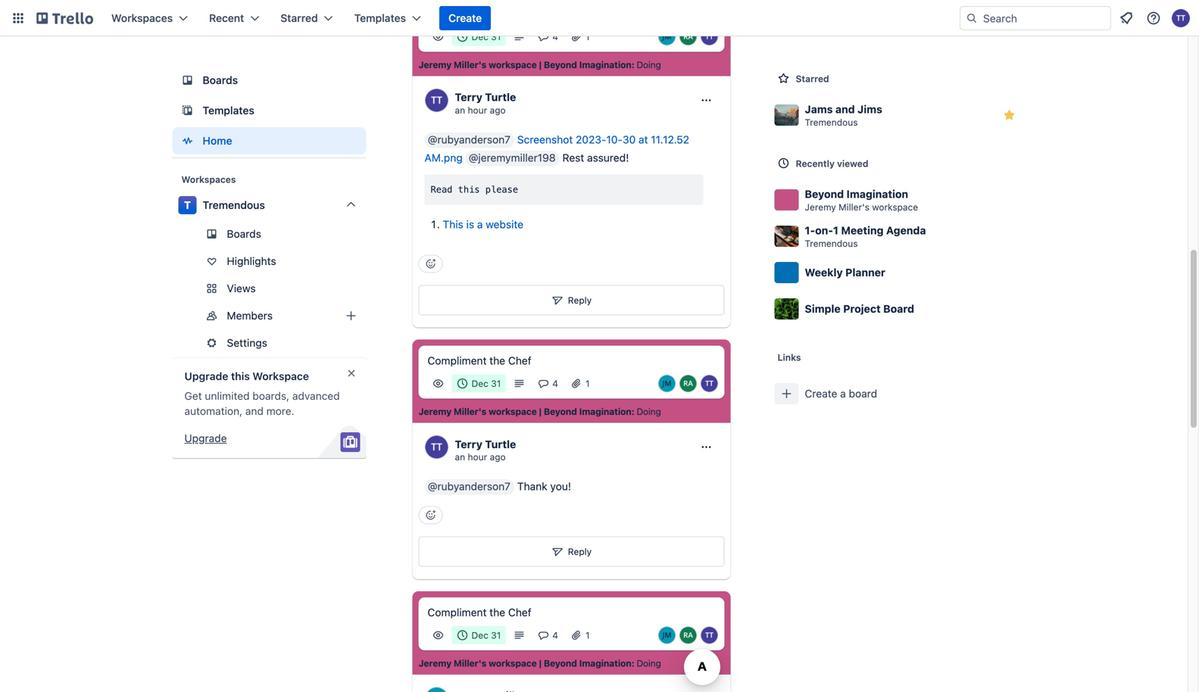 Task type: describe. For each thing, give the bounding box(es) containing it.
open information menu image
[[1147, 11, 1162, 26]]

highlights link
[[172, 249, 366, 274]]

: for first the beyond imagination "link" from the bottom of the page
[[632, 659, 635, 669]]

template board image
[[179, 102, 197, 120]]

agenda
[[887, 224, 927, 237]]

compliment for add reaction image at bottom left the beyond imagination "link"
[[428, 355, 487, 367]]

3 | from the top
[[539, 659, 542, 669]]

screenshot 2023-10-30 at 11.12.52 am.png link
[[425, 133, 690, 164]]

reply for add reaction image at bottom left
[[568, 547, 592, 558]]

0 horizontal spatial a
[[477, 218, 483, 231]]

views link
[[172, 277, 366, 301]]

primary element
[[0, 0, 1200, 36]]

1 4 from the top
[[553, 31, 559, 42]]

@jeremymiller198 rest assured!
[[469, 152, 629, 164]]

recently viewed
[[796, 158, 869, 169]]

tremendous inside jams and jims tremendous
[[805, 117, 858, 128]]

Search field
[[960, 6, 1112, 30]]

thank
[[518, 481, 548, 493]]

assured!
[[588, 152, 629, 164]]

create button
[[440, 6, 491, 30]]

10-
[[607, 133, 623, 146]]

click to unstar jams and jims. it will be removed from your starred list. image
[[1002, 108, 1018, 123]]

@rubyanderson7 for @rubyanderson7 thank you!
[[428, 481, 511, 493]]

starred button
[[272, 6, 342, 30]]

on-
[[816, 224, 834, 237]]

0 notifications image
[[1118, 9, 1136, 27]]

: for the beyond imagination "link" corresponding to add reaction icon
[[632, 59, 635, 70]]

1 vertical spatial tremendous
[[203, 199, 265, 211]]

add reaction image
[[419, 255, 443, 273]]

turtle for add reaction image at bottom left
[[485, 438, 516, 451]]

simple
[[805, 303, 841, 315]]

boards,
[[253, 390, 290, 403]]

11.12.52
[[651, 133, 690, 146]]

beyond imagination link for add reaction icon
[[544, 59, 632, 71]]

1 dec from the top
[[472, 31, 489, 42]]

templates link
[[172, 97, 366, 124]]

and inside jams and jims tremendous
[[836, 103, 856, 116]]

this for read
[[458, 185, 480, 195]]

am.png
[[425, 152, 463, 164]]

the for add reaction image at bottom left the beyond imagination "link"
[[490, 355, 506, 367]]

add reaction image
[[419, 507, 443, 525]]

simple project board
[[805, 303, 915, 315]]

website
[[486, 218, 524, 231]]

jams and jims tremendous
[[805, 103, 883, 128]]

recent
[[209, 12, 244, 24]]

: for add reaction image at bottom left the beyond imagination "link"
[[632, 407, 635, 417]]

recent button
[[200, 6, 269, 30]]

planner
[[846, 266, 886, 279]]

compliment the chef for add reaction image at bottom left the beyond imagination "link"
[[428, 355, 532, 367]]

terry turtle an hour ago for add reaction image at bottom left
[[455, 438, 516, 463]]

30
[[623, 133, 636, 146]]

3 beyond imagination link from the top
[[544, 658, 632, 670]]

rest
[[563, 152, 585, 164]]

you!
[[551, 481, 572, 493]]

board
[[884, 303, 915, 315]]

3 31 from the top
[[491, 630, 501, 641]]

beyond imagination jeremy miller's workspace
[[805, 188, 919, 213]]

automation,
[[185, 405, 243, 418]]

reply button for add reaction icon
[[419, 285, 725, 316]]

jeremy inside beyond imagination jeremy miller's workspace
[[805, 202, 837, 213]]

4 for add reaction image at bottom left the beyond imagination "link"
[[553, 379, 559, 389]]

ago for add reaction image at bottom left the beyond imagination "link"
[[490, 452, 506, 463]]

3 dec 31 from the top
[[472, 630, 501, 641]]

jims
[[858, 103, 883, 116]]

viewed
[[838, 158, 869, 169]]

an for add reaction icon
[[455, 105, 466, 115]]

jeremy miller's workspace | beyond imagination : doing for add reaction image at bottom left the beyond imagination "link"
[[419, 407, 661, 417]]

members
[[227, 310, 273, 322]]

imagination for add reaction image at bottom left the beyond imagination "link"
[[580, 407, 632, 417]]

1-
[[805, 224, 816, 237]]

starred inside starred popup button
[[281, 12, 318, 24]]

board
[[849, 388, 878, 400]]

workspace
[[253, 370, 309, 383]]

settings
[[227, 337, 267, 349]]

doing for the beyond imagination "link" corresponding to add reaction icon
[[637, 59, 661, 70]]

jeremy miller's workspace | beyond imagination : doing for the beyond imagination "link" corresponding to add reaction icon
[[419, 59, 661, 70]]

templates inside popup button
[[355, 12, 406, 24]]

this is a website link
[[443, 218, 524, 231]]

dec for add reaction image at bottom left the beyond imagination "link"
[[472, 379, 489, 389]]

get
[[185, 390, 202, 403]]

project
[[844, 303, 881, 315]]

back to home image
[[36, 6, 93, 30]]

hour for add reaction image at bottom left the beyond imagination "link"
[[468, 452, 488, 463]]

a inside button
[[841, 388, 847, 400]]

upgrade for upgrade this workspace get unlimited boards, advanced automation, and more.
[[185, 370, 228, 383]]

weekly planner link
[[769, 255, 1028, 291]]

ago for the beyond imagination "link" corresponding to add reaction icon
[[490, 105, 506, 115]]

t
[[184, 199, 191, 211]]

unlimited
[[205, 390, 250, 403]]

1 dec 31 from the top
[[472, 31, 501, 42]]

create a board button
[[769, 376, 1028, 412]]

terry turtle an hour ago for add reaction icon
[[455, 91, 516, 115]]

create for create a board
[[805, 388, 838, 400]]

at
[[639, 133, 648, 146]]



Task type: locate. For each thing, give the bounding box(es) containing it.
reply button
[[419, 285, 725, 316], [419, 537, 725, 567]]

1 horizontal spatial create
[[805, 388, 838, 400]]

0 vertical spatial compliment the chef
[[428, 355, 532, 367]]

2 vertical spatial beyond imagination link
[[544, 658, 632, 670]]

1 vertical spatial @rubyanderson7
[[428, 481, 511, 493]]

2 boards link from the top
[[172, 222, 366, 246]]

3 jeremy miller's workspace | beyond imagination : doing from the top
[[419, 659, 661, 669]]

reply for add reaction icon
[[568, 295, 592, 306]]

1 vertical spatial 4
[[553, 379, 559, 389]]

0 vertical spatial dec 31
[[472, 31, 501, 42]]

turtle up @rubyanderson7 thank you!
[[485, 438, 516, 451]]

0 vertical spatial starred
[[281, 12, 318, 24]]

tremendous right 't'
[[203, 199, 265, 211]]

1 : from the top
[[632, 59, 635, 70]]

1 an from the top
[[455, 105, 466, 115]]

templates right starred popup button at the top of the page
[[355, 12, 406, 24]]

weekly
[[805, 266, 843, 279]]

0 vertical spatial turtle
[[485, 91, 516, 104]]

templates up home
[[203, 104, 255, 117]]

create a board
[[805, 388, 878, 400]]

1 ago from the top
[[490, 105, 506, 115]]

2 vertical spatial |
[[539, 659, 542, 669]]

1 @rubyanderson7 from the top
[[428, 133, 511, 146]]

imagination for the beyond imagination "link" corresponding to add reaction icon
[[580, 59, 632, 70]]

0 vertical spatial dec
[[472, 31, 489, 42]]

1 horizontal spatial workspaces
[[182, 174, 236, 185]]

0 vertical spatial beyond imagination link
[[544, 59, 632, 71]]

chef for add reaction image at bottom left the beyond imagination "link"
[[509, 355, 532, 367]]

2 compliment the chef from the top
[[428, 607, 532, 619]]

0 vertical spatial templates
[[355, 12, 406, 24]]

turtle
[[485, 91, 516, 104], [485, 438, 516, 451]]

beyond imagination link
[[544, 59, 632, 71], [544, 406, 632, 418], [544, 658, 632, 670]]

ago
[[490, 105, 506, 115], [490, 452, 506, 463]]

0 vertical spatial create
[[449, 12, 482, 24]]

0 vertical spatial terry
[[455, 91, 483, 104]]

1 upgrade from the top
[[185, 370, 228, 383]]

2 @rubyanderson7 from the top
[[428, 481, 511, 493]]

1 vertical spatial turtle
[[485, 438, 516, 451]]

1 horizontal spatial templates
[[355, 12, 406, 24]]

meeting
[[842, 224, 884, 237]]

2 vertical spatial 31
[[491, 630, 501, 641]]

4
[[553, 31, 559, 42], [553, 379, 559, 389], [553, 630, 559, 641]]

1 turtle from the top
[[485, 91, 516, 104]]

an
[[455, 105, 466, 115], [455, 452, 466, 463]]

miller's
[[454, 59, 487, 70], [839, 202, 870, 213], [454, 407, 487, 417], [454, 659, 487, 669]]

1 vertical spatial templates
[[203, 104, 255, 117]]

compliment
[[428, 355, 487, 367], [428, 607, 487, 619]]

screenshot
[[518, 133, 573, 146]]

tremendous down on-
[[805, 238, 858, 249]]

0 horizontal spatial workspaces
[[111, 12, 173, 24]]

2 terry from the top
[[455, 438, 483, 451]]

0 vertical spatial boards link
[[172, 67, 366, 94]]

reply button for add reaction image at bottom left
[[419, 537, 725, 567]]

turtle up @jeremymiller198
[[485, 91, 516, 104]]

@rubyanderson7 for @rubyanderson7
[[428, 133, 511, 146]]

home image
[[179, 132, 197, 150]]

1 vertical spatial an
[[455, 452, 466, 463]]

terry turtle an hour ago up @rubyanderson7 thank you!
[[455, 438, 516, 463]]

1 terry turtle an hour ago from the top
[[455, 91, 516, 115]]

miller's inside beyond imagination jeremy miller's workspace
[[839, 202, 870, 213]]

1 vertical spatial terry turtle an hour ago
[[455, 438, 516, 463]]

0 horizontal spatial this
[[231, 370, 250, 383]]

terry turtle (terryturtle) image
[[1173, 9, 1191, 27]]

beyond
[[544, 59, 577, 70], [805, 188, 845, 200], [544, 407, 577, 417], [544, 659, 577, 669]]

templates
[[355, 12, 406, 24], [203, 104, 255, 117]]

2 vertical spatial dec 31
[[472, 630, 501, 641]]

chef
[[509, 355, 532, 367], [509, 607, 532, 619]]

1
[[586, 31, 590, 42], [834, 224, 839, 237], [586, 379, 590, 389], [586, 630, 590, 641]]

0 vertical spatial :
[[632, 59, 635, 70]]

0 vertical spatial doing
[[637, 59, 661, 70]]

1 vertical spatial chef
[[509, 607, 532, 619]]

starred up jams
[[796, 74, 830, 84]]

2 terry turtle an hour ago from the top
[[455, 438, 516, 463]]

workspaces
[[111, 12, 173, 24], [182, 174, 236, 185]]

and left the jims
[[836, 103, 856, 116]]

terry turtle an hour ago up @jeremymiller198
[[455, 91, 516, 115]]

1 vertical spatial a
[[841, 388, 847, 400]]

| for add reaction icon
[[539, 59, 542, 70]]

2 vertical spatial :
[[632, 659, 635, 669]]

create inside primary element
[[449, 12, 482, 24]]

jeremy
[[419, 59, 452, 70], [805, 202, 837, 213], [419, 407, 452, 417], [419, 659, 452, 669]]

0 vertical spatial hour
[[468, 105, 488, 115]]

terry up @rubyanderson7 thank you!
[[455, 438, 483, 451]]

0 vertical spatial 4
[[553, 31, 559, 42]]

0 horizontal spatial starred
[[281, 12, 318, 24]]

|
[[539, 59, 542, 70], [539, 407, 542, 417], [539, 659, 542, 669]]

0 vertical spatial reply
[[568, 295, 592, 306]]

reply
[[568, 295, 592, 306], [568, 547, 592, 558]]

2 upgrade from the top
[[185, 432, 227, 445]]

1 beyond imagination link from the top
[[544, 59, 632, 71]]

boards up highlights
[[227, 228, 261, 240]]

1 horizontal spatial and
[[836, 103, 856, 116]]

1 horizontal spatial a
[[841, 388, 847, 400]]

2 vertical spatial tremendous
[[805, 238, 858, 249]]

imagination inside beyond imagination jeremy miller's workspace
[[847, 188, 909, 200]]

read this please
[[431, 185, 519, 195]]

1 vertical spatial ago
[[490, 452, 506, 463]]

weekly planner
[[805, 266, 886, 279]]

is
[[467, 218, 475, 231]]

create for create
[[449, 12, 482, 24]]

boards for templates
[[203, 74, 238, 86]]

screenshot 2023-10-30 at 11.12.52 am.png
[[425, 133, 690, 164]]

tremendous inside 1-on-1 meeting agenda tremendous
[[805, 238, 858, 249]]

2 an from the top
[[455, 452, 466, 463]]

turtle for add reaction icon
[[485, 91, 516, 104]]

read
[[431, 185, 453, 195]]

1-on-1 meeting agenda tremendous
[[805, 224, 927, 249]]

terry
[[455, 91, 483, 104], [455, 438, 483, 451]]

please
[[486, 185, 519, 195]]

ago up @rubyanderson7 thank you!
[[490, 452, 506, 463]]

1 the from the top
[[490, 355, 506, 367]]

@rubyanderson7
[[428, 133, 511, 146], [428, 481, 511, 493]]

add image
[[342, 307, 360, 325]]

0 vertical spatial and
[[836, 103, 856, 116]]

3 dec from the top
[[472, 630, 489, 641]]

@rubyanderson7 up add reaction image at bottom left
[[428, 481, 511, 493]]

1 terry from the top
[[455, 91, 483, 104]]

2 31 from the top
[[491, 379, 501, 389]]

0 vertical spatial terry turtle an hour ago
[[455, 91, 516, 115]]

0 vertical spatial tremendous
[[805, 117, 858, 128]]

1 hour from the top
[[468, 105, 488, 115]]

2 beyond imagination link from the top
[[544, 406, 632, 418]]

settings link
[[172, 331, 366, 356]]

2 chef from the top
[[509, 607, 532, 619]]

2 reply button from the top
[[419, 537, 725, 567]]

search image
[[966, 12, 979, 24]]

0 horizontal spatial and
[[245, 405, 264, 418]]

boards link up highlights link
[[172, 222, 366, 246]]

this up "unlimited"
[[231, 370, 250, 383]]

2 the from the top
[[490, 607, 506, 619]]

hour up @jeremymiller198
[[468, 105, 488, 115]]

1 vertical spatial hour
[[468, 452, 488, 463]]

0 horizontal spatial create
[[449, 12, 482, 24]]

hour for the beyond imagination "link" corresponding to add reaction icon
[[468, 105, 488, 115]]

1 vertical spatial starred
[[796, 74, 830, 84]]

recently
[[796, 158, 835, 169]]

boards link
[[172, 67, 366, 94], [172, 222, 366, 246]]

0 vertical spatial boards
[[203, 74, 238, 86]]

terry turtle an hour ago
[[455, 91, 516, 115], [455, 438, 516, 463]]

hour up @rubyanderson7 thank you!
[[468, 452, 488, 463]]

ago up @jeremymiller198
[[490, 105, 506, 115]]

@jeremymiller198
[[469, 152, 556, 164]]

@rubyanderson7 thank you!
[[428, 481, 572, 493]]

4 for first the beyond imagination "link" from the bottom of the page
[[553, 630, 559, 641]]

workspace inside beyond imagination jeremy miller's workspace
[[873, 202, 919, 213]]

0 vertical spatial |
[[539, 59, 542, 70]]

0 vertical spatial the
[[490, 355, 506, 367]]

1 vertical spatial reply
[[568, 547, 592, 558]]

2 turtle from the top
[[485, 438, 516, 451]]

0 horizontal spatial templates
[[203, 104, 255, 117]]

1 vertical spatial compliment
[[428, 607, 487, 619]]

1 vertical spatial dec 31
[[472, 379, 501, 389]]

doing for first the beyond imagination "link" from the bottom of the page
[[637, 659, 661, 669]]

compliment for first the beyond imagination "link" from the bottom of the page
[[428, 607, 487, 619]]

boards right board image
[[203, 74, 238, 86]]

2 vertical spatial dec
[[472, 630, 489, 641]]

the for first the beyond imagination "link" from the bottom of the page
[[490, 607, 506, 619]]

1 vertical spatial boards link
[[172, 222, 366, 246]]

31
[[491, 31, 501, 42], [491, 379, 501, 389], [491, 630, 501, 641]]

and
[[836, 103, 856, 116], [245, 405, 264, 418]]

this for upgrade
[[231, 370, 250, 383]]

upgrade this workspace get unlimited boards, advanced automation, and more.
[[185, 370, 340, 418]]

2 hour from the top
[[468, 452, 488, 463]]

0 vertical spatial a
[[477, 218, 483, 231]]

0 vertical spatial upgrade
[[185, 370, 228, 383]]

1 31 from the top
[[491, 31, 501, 42]]

1 | from the top
[[539, 59, 542, 70]]

2 vertical spatial jeremy miller's workspace | beyond imagination : doing
[[419, 659, 661, 669]]

imagination for first the beyond imagination "link" from the bottom of the page
[[580, 659, 632, 669]]

1 vertical spatial jeremy miller's workspace | beyond imagination : doing
[[419, 407, 661, 417]]

boards link up the templates link
[[172, 67, 366, 94]]

1 vertical spatial create
[[805, 388, 838, 400]]

1 vertical spatial the
[[490, 607, 506, 619]]

2 ago from the top
[[490, 452, 506, 463]]

an up am.png
[[455, 105, 466, 115]]

upgrade down automation, at the bottom left of the page
[[185, 432, 227, 445]]

board image
[[179, 71, 197, 89]]

upgrade for upgrade
[[185, 432, 227, 445]]

2 compliment from the top
[[428, 607, 487, 619]]

1 vertical spatial this
[[231, 370, 250, 383]]

upgrade up get
[[185, 370, 228, 383]]

terry for add reaction image at bottom left
[[455, 438, 483, 451]]

2 : from the top
[[632, 407, 635, 417]]

1 boards link from the top
[[172, 67, 366, 94]]

boards for highlights
[[227, 228, 261, 240]]

starred right recent dropdown button
[[281, 12, 318, 24]]

terry for add reaction icon
[[455, 91, 483, 104]]

upgrade inside upgrade this workspace get unlimited boards, advanced automation, and more.
[[185, 370, 228, 383]]

1 vertical spatial and
[[245, 405, 264, 418]]

links
[[778, 352, 802, 363]]

1 vertical spatial dec
[[472, 379, 489, 389]]

boards
[[203, 74, 238, 86], [227, 228, 261, 240]]

1 vertical spatial boards
[[227, 228, 261, 240]]

dec for first the beyond imagination "link" from the bottom of the page
[[472, 630, 489, 641]]

home
[[203, 135, 232, 147]]

workspace
[[489, 59, 537, 70], [873, 202, 919, 213], [489, 407, 537, 417], [489, 659, 537, 669]]

1 vertical spatial 31
[[491, 379, 501, 389]]

and inside upgrade this workspace get unlimited boards, advanced automation, and more.
[[245, 405, 264, 418]]

3 4 from the top
[[553, 630, 559, 641]]

hour
[[468, 105, 488, 115], [468, 452, 488, 463]]

tremendous down jams
[[805, 117, 858, 128]]

compliment the chef
[[428, 355, 532, 367], [428, 607, 532, 619]]

an up @rubyanderson7 thank you!
[[455, 452, 466, 463]]

terry up am.png
[[455, 91, 483, 104]]

create
[[449, 12, 482, 24], [805, 388, 838, 400]]

1 reply button from the top
[[419, 285, 725, 316]]

0 vertical spatial chef
[[509, 355, 532, 367]]

home link
[[172, 127, 366, 155]]

workspaces button
[[102, 6, 197, 30]]

1 vertical spatial beyond imagination link
[[544, 406, 632, 418]]

0 vertical spatial workspaces
[[111, 12, 173, 24]]

1 vertical spatial :
[[632, 407, 635, 417]]

0 vertical spatial compliment
[[428, 355, 487, 367]]

@rubyanderson7 up am.png
[[428, 133, 511, 146]]

0 vertical spatial reply button
[[419, 285, 725, 316]]

members link
[[172, 304, 366, 328]]

2 dec from the top
[[472, 379, 489, 389]]

1 vertical spatial reply button
[[419, 537, 725, 567]]

this inside upgrade this workspace get unlimited boards, advanced automation, and more.
[[231, 370, 250, 383]]

boards link for templates
[[172, 67, 366, 94]]

boards link for highlights
[[172, 222, 366, 246]]

2 dec 31 from the top
[[472, 379, 501, 389]]

2 reply from the top
[[568, 547, 592, 558]]

| for add reaction image at bottom left
[[539, 407, 542, 417]]

1 vertical spatial |
[[539, 407, 542, 417]]

views
[[227, 282, 256, 295]]

this
[[458, 185, 480, 195], [231, 370, 250, 383]]

1 vertical spatial upgrade
[[185, 432, 227, 445]]

1 compliment the chef from the top
[[428, 355, 532, 367]]

2 vertical spatial doing
[[637, 659, 661, 669]]

0 vertical spatial jeremy miller's workspace | beyond imagination : doing
[[419, 59, 661, 70]]

and down boards,
[[245, 405, 264, 418]]

doing for add reaction image at bottom left the beyond imagination "link"
[[637, 407, 661, 417]]

1 vertical spatial terry
[[455, 438, 483, 451]]

starred
[[281, 12, 318, 24], [796, 74, 830, 84]]

this is a website
[[443, 218, 524, 231]]

1 vertical spatial doing
[[637, 407, 661, 417]]

3 : from the top
[[632, 659, 635, 669]]

jams
[[805, 103, 833, 116]]

2 vertical spatial 4
[[553, 630, 559, 641]]

1 vertical spatial workspaces
[[182, 174, 236, 185]]

a left board
[[841, 388, 847, 400]]

tremendous
[[805, 117, 858, 128], [203, 199, 265, 211], [805, 238, 858, 249]]

1 chef from the top
[[509, 355, 532, 367]]

2 | from the top
[[539, 407, 542, 417]]

1 reply from the top
[[568, 295, 592, 306]]

1 horizontal spatial this
[[458, 185, 480, 195]]

1 jeremy miller's workspace | beyond imagination : doing from the top
[[419, 59, 661, 70]]

simple project board link
[[769, 291, 1028, 327]]

3 doing from the top
[[637, 659, 661, 669]]

workspaces inside dropdown button
[[111, 12, 173, 24]]

templates button
[[345, 6, 431, 30]]

this
[[443, 218, 464, 231]]

this right read
[[458, 185, 480, 195]]

an for add reaction image at bottom left
[[455, 452, 466, 463]]

jeremy miller's workspace | beyond imagination : doing for first the beyond imagination "link" from the bottom of the page
[[419, 659, 661, 669]]

0 vertical spatial this
[[458, 185, 480, 195]]

chef for first the beyond imagination "link" from the bottom of the page
[[509, 607, 532, 619]]

2023-
[[576, 133, 607, 146]]

more.
[[267, 405, 295, 418]]

0 vertical spatial ago
[[490, 105, 506, 115]]

2 doing from the top
[[637, 407, 661, 417]]

0 vertical spatial an
[[455, 105, 466, 115]]

upgrade button
[[185, 431, 227, 446]]

1 doing from the top
[[637, 59, 661, 70]]

1 vertical spatial compliment the chef
[[428, 607, 532, 619]]

doing
[[637, 59, 661, 70], [637, 407, 661, 417], [637, 659, 661, 669]]

advanced
[[293, 390, 340, 403]]

dec
[[472, 31, 489, 42], [472, 379, 489, 389], [472, 630, 489, 641]]

compliment the chef for first the beyond imagination "link" from the bottom of the page
[[428, 607, 532, 619]]

beyond imagination link for add reaction image at bottom left
[[544, 406, 632, 418]]

the
[[490, 355, 506, 367], [490, 607, 506, 619]]

beyond inside beyond imagination jeremy miller's workspace
[[805, 188, 845, 200]]

a right is
[[477, 218, 483, 231]]

highlights
[[227, 255, 276, 268]]

1 horizontal spatial starred
[[796, 74, 830, 84]]

2 jeremy miller's workspace | beyond imagination : doing from the top
[[419, 407, 661, 417]]

1 inside 1-on-1 meeting agenda tremendous
[[834, 224, 839, 237]]

1 compliment from the top
[[428, 355, 487, 367]]

0 vertical spatial 31
[[491, 31, 501, 42]]

0 vertical spatial @rubyanderson7
[[428, 133, 511, 146]]

2 4 from the top
[[553, 379, 559, 389]]



Task type: vqa. For each thing, say whether or not it's contained in the screenshot.
the rightmost my first board
no



